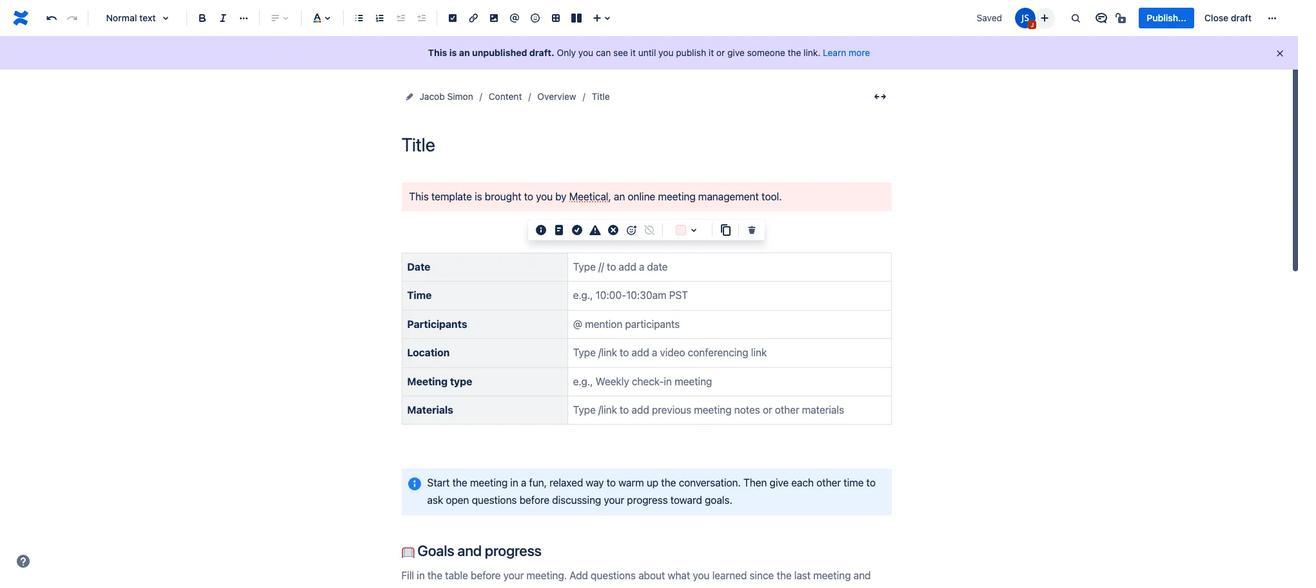 Task type: describe. For each thing, give the bounding box(es) containing it.
warning image
[[587, 222, 603, 238]]

more formatting image
[[236, 10, 251, 26]]

text
[[139, 12, 156, 23]]

start the meeting in a fun, relaxed way to warm up the conversation. then give each other time to ask open questions before discussing your progress toward goals.
[[427, 477, 878, 506]]

publish...
[[1147, 12, 1186, 23]]

0 vertical spatial give
[[727, 47, 745, 58]]

open
[[446, 495, 469, 506]]

help image
[[15, 554, 31, 569]]

editor add emoji image
[[624, 222, 639, 238]]

2 horizontal spatial to
[[866, 477, 876, 489]]

time
[[407, 290, 432, 301]]

1 horizontal spatial the
[[661, 477, 676, 489]]

goals and progress
[[414, 542, 542, 560]]

Give this page a title text field
[[401, 134, 892, 155]]

and
[[457, 542, 482, 560]]

2 it from the left
[[709, 47, 714, 58]]

publish... button
[[1139, 8, 1194, 28]]

layouts image
[[569, 10, 584, 26]]

bold ⌘b image
[[195, 10, 210, 26]]

add image, video, or file image
[[486, 10, 502, 26]]

overview
[[537, 91, 576, 102]]

jacob simon
[[419, 91, 473, 102]]

online
[[628, 191, 655, 202]]

draft
[[1231, 12, 1252, 23]]

info image
[[533, 222, 549, 238]]

0 horizontal spatial to
[[524, 191, 533, 202]]

content link
[[489, 89, 522, 104]]

confluence image
[[10, 8, 31, 28]]

outdent ⇧tab image
[[393, 10, 408, 26]]

1 horizontal spatial you
[[578, 47, 593, 58]]

find and replace image
[[1068, 10, 1084, 26]]

goals
[[417, 542, 454, 560]]

tool.
[[762, 191, 782, 202]]

meetical,
[[569, 191, 611, 202]]

learn more link
[[823, 47, 870, 58]]

confluence image
[[10, 8, 31, 28]]

materials
[[407, 404, 453, 416]]

bullet list ⌘⇧8 image
[[351, 10, 367, 26]]

type
[[450, 376, 472, 387]]

table image
[[548, 10, 564, 26]]

someone
[[747, 47, 785, 58]]

normal text button
[[94, 4, 181, 32]]

then
[[743, 477, 767, 489]]

until
[[638, 47, 656, 58]]

1 horizontal spatial to
[[607, 477, 616, 489]]

emoji image
[[527, 10, 543, 26]]

saved
[[977, 12, 1002, 23]]

management
[[698, 191, 759, 202]]

start
[[427, 477, 450, 489]]

link.
[[804, 47, 820, 58]]

fun,
[[529, 477, 547, 489]]

normal
[[106, 12, 137, 23]]

warm
[[618, 477, 644, 489]]

title link
[[592, 89, 610, 104]]

2 horizontal spatial you
[[659, 47, 674, 58]]

remove image
[[744, 222, 760, 238]]

redo ⌘⇧z image
[[64, 10, 80, 26]]

this for this is an unpublished draft. only you can see it until you publish it or give someone the link. learn more
[[428, 47, 447, 58]]

by
[[555, 191, 567, 202]]

close
[[1205, 12, 1229, 23]]

move this page image
[[404, 92, 414, 102]]

more
[[849, 47, 870, 58]]

goals.
[[705, 495, 732, 506]]

this for this template is brought to you by meetical, an online meeting management tool.
[[409, 191, 429, 202]]

toward
[[670, 495, 702, 506]]

jacob
[[419, 91, 445, 102]]

close draft
[[1205, 12, 1252, 23]]

give inside "start the meeting in a fun, relaxed way to warm up the conversation. then give each other time to ask open questions before discussing your progress toward goals."
[[770, 477, 789, 489]]

before
[[519, 495, 549, 506]]

success image
[[569, 222, 585, 238]]

more image
[[1265, 10, 1280, 26]]

link image
[[466, 10, 481, 26]]

location
[[407, 347, 450, 359]]

brought
[[485, 191, 521, 202]]

indent tab image
[[413, 10, 429, 26]]

close draft button
[[1197, 8, 1259, 28]]

unpublished
[[472, 47, 527, 58]]

1 vertical spatial progress
[[485, 542, 542, 560]]

this template is brought to you by meetical, an online meeting management tool.
[[409, 191, 782, 202]]

publish
[[676, 47, 706, 58]]

can
[[596, 47, 611, 58]]



Task type: locate. For each thing, give the bounding box(es) containing it.
to right "way"
[[607, 477, 616, 489]]

an left online
[[614, 191, 625, 202]]

is inside the main content area, start typing to enter text. text field
[[475, 191, 482, 202]]

is left 'brought'
[[475, 191, 482, 202]]

progress inside "start the meeting in a fun, relaxed way to warm up the conversation. then give each other time to ask open questions before discussing your progress toward goals."
[[627, 495, 668, 506]]

draft.
[[529, 47, 554, 58]]

1 horizontal spatial an
[[614, 191, 625, 202]]

meeting inside "start the meeting in a fun, relaxed way to warm up the conversation. then give each other time to ask open questions before discussing your progress toward goals."
[[470, 477, 508, 489]]

other
[[816, 477, 841, 489]]

to right 'brought'
[[524, 191, 533, 202]]

in
[[510, 477, 518, 489]]

italic ⌘i image
[[215, 10, 231, 26]]

0 vertical spatial progress
[[627, 495, 668, 506]]

time
[[844, 477, 864, 489]]

1 horizontal spatial is
[[475, 191, 482, 202]]

mention image
[[507, 10, 522, 26]]

the up open
[[452, 477, 467, 489]]

questions
[[472, 495, 517, 506]]

0 vertical spatial this
[[428, 47, 447, 58]]

1 horizontal spatial it
[[709, 47, 714, 58]]

progress
[[627, 495, 668, 506], [485, 542, 542, 560]]

it
[[630, 47, 636, 58], [709, 47, 714, 58]]

the left link.
[[788, 47, 801, 58]]

you inside the main content area, start typing to enter text. text field
[[536, 191, 553, 202]]

0 horizontal spatial progress
[[485, 542, 542, 560]]

this is an unpublished draft. only you can see it until you publish it or give someone the link. learn more
[[428, 47, 870, 58]]

1 horizontal spatial progress
[[627, 495, 668, 506]]

0 horizontal spatial an
[[459, 47, 470, 58]]

error image
[[606, 222, 621, 238]]

discussing
[[552, 495, 601, 506]]

normal text
[[106, 12, 156, 23]]

give right or
[[727, 47, 745, 58]]

to right time
[[866, 477, 876, 489]]

you left by
[[536, 191, 553, 202]]

1 vertical spatial this
[[409, 191, 429, 202]]

make page full-width image
[[872, 89, 888, 104]]

0 horizontal spatial meeting
[[470, 477, 508, 489]]

each
[[791, 477, 814, 489]]

1 it from the left
[[630, 47, 636, 58]]

0 vertical spatial an
[[459, 47, 470, 58]]

1 vertical spatial is
[[475, 191, 482, 202]]

numbered list ⌘⇧7 image
[[372, 10, 388, 26]]

this down the action item image at the top left of page
[[428, 47, 447, 58]]

date
[[407, 261, 430, 273]]

an inside the main content area, start typing to enter text. text field
[[614, 191, 625, 202]]

you right 'until'
[[659, 47, 674, 58]]

copy image
[[718, 222, 733, 238]]

no restrictions image
[[1115, 10, 1130, 26]]

ask
[[427, 495, 443, 506]]

only
[[557, 47, 576, 58]]

0 horizontal spatial it
[[630, 47, 636, 58]]

or
[[716, 47, 725, 58]]

is
[[449, 47, 457, 58], [475, 191, 482, 202]]

you left can at the left top of page
[[578, 47, 593, 58]]

up
[[647, 477, 658, 489]]

dismiss image
[[1275, 48, 1285, 59]]

:goal: image
[[401, 546, 414, 559], [401, 546, 414, 559]]

to
[[524, 191, 533, 202], [607, 477, 616, 489], [866, 477, 876, 489]]

0 horizontal spatial is
[[449, 47, 457, 58]]

0 vertical spatial meeting
[[658, 191, 696, 202]]

2 horizontal spatial the
[[788, 47, 801, 58]]

way
[[586, 477, 604, 489]]

this left template
[[409, 191, 429, 202]]

progress right the and
[[485, 542, 542, 560]]

give left "each"
[[770, 477, 789, 489]]

Main content area, start typing to enter text. text field
[[394, 182, 899, 587]]

the
[[788, 47, 801, 58], [452, 477, 467, 489], [661, 477, 676, 489]]

undo ⌘z image
[[44, 10, 59, 26]]

overview link
[[537, 89, 576, 104]]

meeting
[[407, 376, 448, 387]]

comment icon image
[[1094, 10, 1109, 26]]

you
[[578, 47, 593, 58], [659, 47, 674, 58], [536, 191, 553, 202]]

see
[[613, 47, 628, 58]]

note image
[[551, 222, 567, 238]]

jacob simon image
[[1015, 8, 1036, 28]]

0 vertical spatial is
[[449, 47, 457, 58]]

it right see
[[630, 47, 636, 58]]

meeting up 'questions'
[[470, 477, 508, 489]]

title
[[592, 91, 610, 102]]

a
[[521, 477, 526, 489]]

action item image
[[445, 10, 460, 26]]

progress down up
[[627, 495, 668, 506]]

learn
[[823, 47, 846, 58]]

0 horizontal spatial give
[[727, 47, 745, 58]]

content
[[489, 91, 522, 102]]

meeting
[[658, 191, 696, 202], [470, 477, 508, 489]]

is down the action item image at the top left of page
[[449, 47, 457, 58]]

an left unpublished
[[459, 47, 470, 58]]

your
[[604, 495, 624, 506]]

this inside the main content area, start typing to enter text. text field
[[409, 191, 429, 202]]

1 vertical spatial give
[[770, 477, 789, 489]]

relaxed
[[550, 477, 583, 489]]

background color image
[[686, 222, 702, 238]]

invite to edit image
[[1037, 10, 1053, 25]]

1 horizontal spatial give
[[770, 477, 789, 489]]

jacob simon link
[[419, 89, 473, 104]]

template
[[431, 191, 472, 202]]

this
[[428, 47, 447, 58], [409, 191, 429, 202]]

0 horizontal spatial the
[[452, 477, 467, 489]]

give
[[727, 47, 745, 58], [770, 477, 789, 489]]

simon
[[447, 91, 473, 102]]

0 horizontal spatial you
[[536, 191, 553, 202]]

meeting type
[[407, 376, 472, 387]]

1 vertical spatial an
[[614, 191, 625, 202]]

the right up
[[661, 477, 676, 489]]

an
[[459, 47, 470, 58], [614, 191, 625, 202]]

it left or
[[709, 47, 714, 58]]

panel info image
[[407, 476, 422, 492]]

1 horizontal spatial meeting
[[658, 191, 696, 202]]

1 vertical spatial meeting
[[470, 477, 508, 489]]

conversation.
[[679, 477, 741, 489]]

participants
[[407, 318, 467, 330]]

meeting right online
[[658, 191, 696, 202]]



Task type: vqa. For each thing, say whether or not it's contained in the screenshot.
Numbered list ⌘⇧7 image
yes



